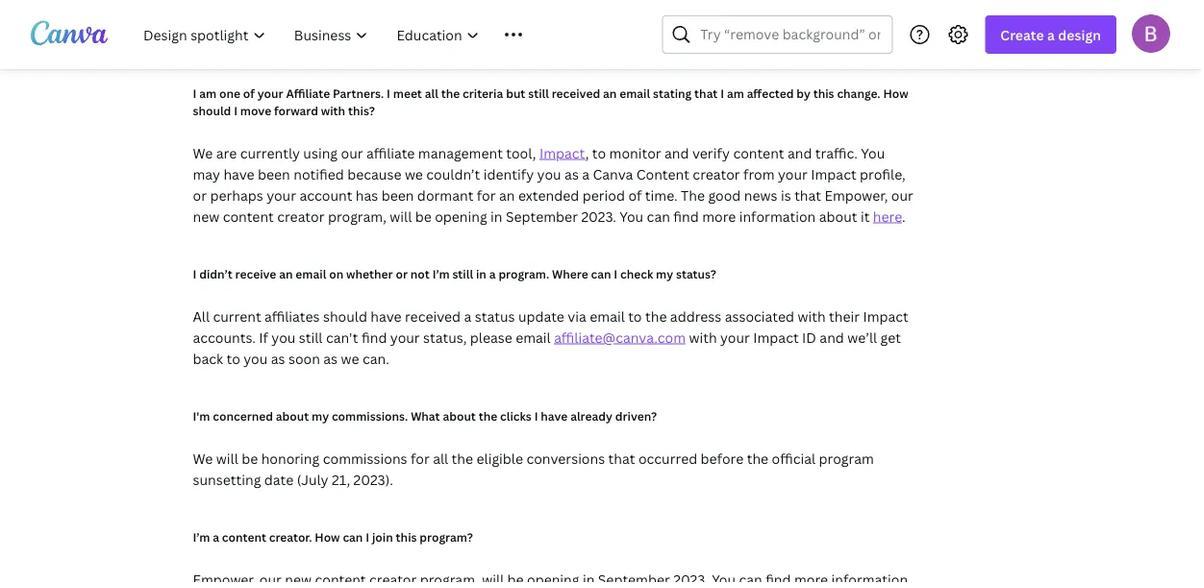 Task type: describe. For each thing, give the bounding box(es) containing it.
1 vertical spatial creator
[[277, 207, 325, 226]]

tool,
[[506, 144, 536, 162]]

2023.
[[581, 207, 617, 226]]

stating
[[653, 85, 692, 101]]

to inside with your impact id and we'll get back to you as soon as we can.
[[227, 350, 240, 368]]

, to monitor and verify content and traffic. you may have been notified because we couldn't identify you as a canva content creator from your impact profile, or perhaps your account has been dormant for an extended period of time. the good news is that empower, our new content creator program, will be opening in september 2023. you can find more information about it
[[193, 144, 914, 226]]

clicks
[[500, 408, 532, 424]]

soon
[[288, 350, 320, 368]]

we will be honoring commissions for all the eligible conversions that occurred before the official program sunsetting date (july 21, 2023).
[[193, 450, 874, 489]]

identify
[[484, 165, 534, 183]]

move
[[240, 102, 271, 118]]

still inside all current affiliates should have received a status update via email to the address associated with their impact accounts. if you still can't find your status, please email
[[299, 328, 323, 347]]

canva
[[593, 165, 633, 183]]

has
[[356, 186, 378, 204]]

status
[[475, 307, 515, 326]]

because
[[347, 165, 402, 183]]

.
[[902, 207, 906, 226]]

be inside , to monitor and verify content and traffic. you may have been notified because we couldn't identify you as a canva content creator from your impact profile, or perhaps your account has been dormant for an extended period of time. the good news is that empower, our new content creator program, will be opening in september 2023. you can find more information about it
[[415, 207, 432, 226]]

verify
[[693, 144, 730, 162]]

i'm concerned about my commissions. what about the clicks i have already driven?
[[193, 408, 657, 424]]

a inside all current affiliates should have received a status update via email to the address associated with their impact accounts. if you still can't find your status, please email
[[464, 307, 472, 326]]

account
[[300, 186, 352, 204]]

commissions.
[[332, 408, 408, 424]]

1 vertical spatial content
[[223, 207, 274, 226]]

email inside i am one of your affiliate partners. i meet all the criteria but still received an email stating that i am affected by this change. how should i move forward with this?
[[620, 85, 650, 101]]

create
[[1001, 25, 1044, 44]]

i'm a content creator. how can i join this program?
[[193, 530, 473, 545]]

where
[[552, 266, 588, 282]]

profile,
[[860, 165, 906, 183]]

receive
[[235, 266, 276, 282]]

1 vertical spatial my
[[312, 408, 329, 424]]

create a design button
[[985, 15, 1117, 54]]

you inside all current affiliates should have received a status update via email to the address associated with their impact accounts. if you still can't find your status, please email
[[272, 328, 296, 347]]

will inside we will be honoring commissions for all the eligible conversions that occurred before the official program sunsetting date (july 21, 2023).
[[216, 450, 238, 468]]

impact link
[[540, 144, 586, 162]]

may
[[193, 165, 220, 183]]

will inside , to monitor and verify content and traffic. you may have been notified because we couldn't identify you as a canva content creator from your impact profile, or perhaps your account has been dormant for an extended period of time. the good news is that empower, our new content creator program, will be opening in september 2023. you can find more information about it
[[390, 207, 412, 226]]

our inside , to monitor and verify content and traffic. you may have been notified because we couldn't identify you as a canva content creator from your impact profile, or perhaps your account has been dormant for an extended period of time. the good news is that empower, our new content creator program, will be opening in september 2023. you can find more information about it
[[891, 186, 914, 204]]

not
[[411, 266, 430, 282]]

their
[[829, 307, 860, 326]]

on
[[329, 266, 344, 282]]

get
[[881, 328, 901, 347]]

find inside , to monitor and verify content and traffic. you may have been notified because we couldn't identify you as a canva content creator from your impact profile, or perhaps your account has been dormant for an extended period of time. the good news is that empower, our new content creator program, will be opening in september 2023. you can find more information about it
[[674, 207, 699, 226]]

should inside i am one of your affiliate partners. i meet all the criteria but still received an email stating that i am affected by this change. how should i move forward with this?
[[193, 102, 231, 118]]

received inside i am one of your affiliate partners. i meet all the criteria but still received an email stating that i am affected by this change. how should i move forward with this?
[[552, 85, 600, 101]]

a left program.
[[489, 266, 496, 282]]

the left eligible
[[452, 450, 473, 468]]

here
[[873, 207, 902, 226]]

already
[[571, 408, 613, 424]]

time.
[[645, 186, 678, 204]]

affiliate@canva.com
[[554, 328, 686, 347]]

we are currently using our affiliate management tool, impact
[[193, 144, 586, 162]]

21,
[[332, 471, 350, 489]]

forward
[[274, 102, 318, 118]]

can inside , to monitor and verify content and traffic. you may have been notified because we couldn't identify you as a canva content creator from your impact profile, or perhaps your account has been dormant for an extended period of time. the good news is that empower, our new content creator program, will be opening in september 2023. you can find more information about it
[[647, 207, 670, 226]]

perhaps
[[210, 186, 263, 204]]

create a design
[[1001, 25, 1101, 44]]

1 horizontal spatial about
[[443, 408, 476, 424]]

0 horizontal spatial an
[[279, 266, 293, 282]]

in inside , to monitor and verify content and traffic. you may have been notified because we couldn't identify you as a canva content creator from your impact profile, or perhaps your account has been dormant for an extended period of time. the good news is that empower, our new content creator program, will be opening in september 2023. you can find more information about it
[[491, 207, 503, 226]]

partners.
[[333, 85, 384, 101]]

to inside all current affiliates should have received a status update via email to the address associated with their impact accounts. if you still can't find your status, please email
[[628, 307, 642, 326]]

is
[[781, 186, 791, 204]]

via
[[568, 307, 587, 326]]

0 horizontal spatial in
[[476, 266, 487, 282]]

more
[[702, 207, 736, 226]]

or inside , to monitor and verify content and traffic. you may have been notified because we couldn't identify you as a canva content creator from your impact profile, or perhaps your account has been dormant for an extended period of time. the good news is that empower, our new content creator program, will be opening in september 2023. you can find more information about it
[[193, 186, 207, 204]]

all inside i am one of your affiliate partners. i meet all the criteria but still received an email stating that i am affected by this change. how should i move forward with this?
[[425, 85, 438, 101]]

whether
[[346, 266, 393, 282]]

your down notified
[[267, 186, 296, 204]]

concerned
[[213, 408, 273, 424]]

2 vertical spatial can
[[343, 530, 363, 545]]

1 vertical spatial how
[[315, 530, 340, 545]]

,
[[586, 144, 589, 162]]

good
[[708, 186, 741, 204]]

0 vertical spatial my
[[656, 266, 673, 282]]

criteria
[[463, 85, 503, 101]]

1 horizontal spatial i'm
[[433, 266, 450, 282]]

that inside we will be honoring commissions for all the eligible conversions that occurred before the official program sunsetting date (july 21, 2023).
[[609, 450, 635, 468]]

program.
[[499, 266, 549, 282]]

i left the didn't
[[193, 266, 197, 282]]

back
[[193, 350, 223, 368]]

it
[[861, 207, 870, 226]]

extended
[[518, 186, 579, 204]]

of inside i am one of your affiliate partners. i meet all the criteria but still received an email stating that i am affected by this change. how should i move forward with this?
[[243, 85, 255, 101]]

you inside with your impact id and we'll get back to you as soon as we can.
[[244, 350, 268, 368]]

management
[[418, 144, 503, 162]]

opening
[[435, 207, 487, 226]]

2 am from the left
[[727, 85, 744, 101]]

i didn't receive an email on whether or not i'm still in a program. where can i check my status?
[[193, 266, 717, 282]]

1 vertical spatial can
[[591, 266, 611, 282]]

conversions
[[527, 450, 605, 468]]

you inside , to monitor and verify content and traffic. you may have been notified because we couldn't identify you as a canva content creator from your impact profile, or perhaps your account has been dormant for an extended period of time. the good news is that empower, our new content creator program, will be opening in september 2023. you can find more information about it
[[537, 165, 561, 183]]

that inside , to monitor and verify content and traffic. you may have been notified because we couldn't identify you as a canva content creator from your impact profile, or perhaps your account has been dormant for an extended period of time. the good news is that empower, our new content creator program, will be opening in september 2023. you can find more information about it
[[795, 186, 821, 204]]

period
[[583, 186, 625, 204]]

commissions
[[323, 450, 407, 468]]

if
[[259, 328, 268, 347]]

have inside all current affiliates should have received a status update via email to the address associated with their impact accounts. if you still can't find your status, please email
[[371, 307, 402, 326]]

your up is
[[778, 165, 808, 183]]

i left one
[[193, 85, 197, 101]]

a inside , to monitor and verify content and traffic. you may have been notified because we couldn't identify you as a canva content creator from your impact profile, or perhaps your account has been dormant for an extended period of time. the good news is that empower, our new content creator program, will be opening in september 2023. you can find more information about it
[[582, 165, 590, 183]]

for inside , to monitor and verify content and traffic. you may have been notified because we couldn't identify you as a canva content creator from your impact profile, or perhaps your account has been dormant for an extended period of time. the good news is that empower, our new content creator program, will be opening in september 2023. you can find more information about it
[[477, 186, 496, 204]]

occurred
[[639, 450, 698, 468]]

program
[[819, 450, 874, 468]]

didn't
[[199, 266, 233, 282]]

1 horizontal spatial as
[[323, 350, 338, 368]]

that inside i am one of your affiliate partners. i meet all the criteria but still received an email stating that i am affected by this change. how should i move forward with this?
[[695, 85, 718, 101]]

with inside with your impact id and we'll get back to you as soon as we can.
[[689, 328, 717, 347]]

program?
[[420, 530, 473, 545]]

and inside with your impact id and we'll get back to you as soon as we can.
[[820, 328, 844, 347]]

1 vertical spatial you
[[620, 207, 644, 226]]

dormant
[[417, 186, 474, 204]]

creator.
[[269, 530, 312, 545]]

email up affiliate@canva.com link at the bottom
[[590, 307, 625, 326]]

join
[[372, 530, 393, 545]]

affiliate
[[286, 85, 330, 101]]

1 horizontal spatial been
[[382, 186, 414, 204]]

with your impact id and we'll get back to you as soon as we can.
[[193, 328, 901, 368]]

0 horizontal spatial about
[[276, 408, 309, 424]]

eligible
[[477, 450, 523, 468]]

content
[[637, 165, 690, 183]]

find inside all current affiliates should have received a status update via email to the address associated with their impact accounts. if you still can't find your status, please email
[[362, 328, 387, 347]]

the inside all current affiliates should have received a status update via email to the address associated with their impact accounts. if you still can't find your status, please email
[[645, 307, 667, 326]]

news
[[744, 186, 778, 204]]

all
[[193, 307, 210, 326]]

we for we will be honoring commissions for all the eligible conversions that occurred before the official program sunsetting date (july 21, 2023).
[[193, 450, 213, 468]]

how inside i am one of your affiliate partners. i meet all the criteria but still received an email stating that i am affected by this change. how should i move forward with this?
[[883, 85, 909, 101]]

have for may
[[224, 165, 255, 183]]

sunsetting
[[193, 471, 261, 489]]



Task type: vqa. For each thing, say whether or not it's contained in the screenshot.
rightmost Can
yes



Task type: locate. For each thing, give the bounding box(es) containing it.
0 horizontal spatial as
[[271, 350, 285, 368]]

received up "status,"
[[405, 307, 461, 326]]

your left "status,"
[[390, 328, 420, 347]]

i left affected
[[721, 85, 724, 101]]

i am one of your affiliate partners. i meet all the criteria but still received an email stating that i am affected by this change. how should i move forward with this?
[[193, 85, 909, 118]]

in left program.
[[476, 266, 487, 282]]

2 horizontal spatial about
[[819, 207, 858, 226]]

received right but
[[552, 85, 600, 101]]

impact down traffic.
[[811, 165, 857, 183]]

current
[[213, 307, 261, 326]]

september
[[506, 207, 578, 226]]

0 vertical spatial all
[[425, 85, 438, 101]]

1 vertical spatial be
[[242, 450, 258, 468]]

1 vertical spatial we
[[341, 350, 359, 368]]

been down currently
[[258, 165, 290, 183]]

we up may
[[193, 144, 213, 162]]

1 horizontal spatial we
[[405, 165, 423, 183]]

1 horizontal spatial be
[[415, 207, 432, 226]]

for down identify
[[477, 186, 496, 204]]

with inside i am one of your affiliate partners. i meet all the criteria but still received an email stating that i am affected by this change. how should i move forward with this?
[[321, 102, 345, 118]]

1 vertical spatial or
[[396, 266, 408, 282]]

1 horizontal spatial and
[[788, 144, 812, 162]]

0 vertical spatial for
[[477, 186, 496, 204]]

2 horizontal spatial have
[[541, 408, 568, 424]]

the
[[441, 85, 460, 101], [645, 307, 667, 326], [479, 408, 498, 424], [452, 450, 473, 468], [747, 450, 769, 468]]

0 vertical spatial i'm
[[433, 266, 450, 282]]

1 vertical spatial this
[[396, 530, 417, 545]]

be down dormant
[[415, 207, 432, 226]]

email left on
[[296, 266, 326, 282]]

id
[[802, 328, 817, 347]]

i left the join
[[366, 530, 369, 545]]

should down one
[[193, 102, 231, 118]]

0 vertical spatial creator
[[693, 165, 740, 183]]

1 vertical spatial should
[[323, 307, 367, 326]]

all
[[425, 85, 438, 101], [433, 450, 448, 468]]

0 vertical spatial an
[[603, 85, 617, 101]]

as left soon
[[271, 350, 285, 368]]

find up can.
[[362, 328, 387, 347]]

status,
[[423, 328, 467, 347]]

this right by
[[813, 85, 835, 101]]

2 horizontal spatial as
[[565, 165, 579, 183]]

we
[[405, 165, 423, 183], [341, 350, 359, 368]]

1 we from the top
[[193, 144, 213, 162]]

honoring
[[261, 450, 320, 468]]

my left commissions.
[[312, 408, 329, 424]]

in
[[491, 207, 503, 226], [476, 266, 487, 282]]

still right not
[[452, 266, 473, 282]]

and right "id" at right bottom
[[820, 328, 844, 347]]

0 horizontal spatial this
[[396, 530, 417, 545]]

change.
[[837, 85, 881, 101]]

we down affiliate
[[405, 165, 423, 183]]

2 vertical spatial have
[[541, 408, 568, 424]]

0 vertical spatial to
[[592, 144, 606, 162]]

for
[[477, 186, 496, 204], [411, 450, 430, 468]]

0 vertical spatial we
[[405, 165, 423, 183]]

1 vertical spatial for
[[411, 450, 430, 468]]

1 horizontal spatial or
[[396, 266, 408, 282]]

date
[[264, 471, 294, 489]]

0 horizontal spatial we
[[341, 350, 359, 368]]

that
[[695, 85, 718, 101], [795, 186, 821, 204], [609, 450, 635, 468]]

we inside we will be honoring commissions for all the eligible conversions that occurred before the official program sunsetting date (july 21, 2023).
[[193, 450, 213, 468]]

to inside , to monitor and verify content and traffic. you may have been notified because we couldn't identify you as a canva content creator from your impact profile, or perhaps your account has been dormant for an extended period of time. the good news is that empower, our new content creator program, will be opening in september 2023. you can find more information about it
[[592, 144, 606, 162]]

1 horizontal spatial creator
[[693, 165, 740, 183]]

0 horizontal spatial have
[[224, 165, 255, 183]]

are
[[216, 144, 237, 162]]

creator down verify
[[693, 165, 740, 183]]

about
[[819, 207, 858, 226], [276, 408, 309, 424], [443, 408, 476, 424]]

impact down the associated
[[753, 328, 799, 347]]

0 horizontal spatial to
[[227, 350, 240, 368]]

you right 2023.
[[620, 207, 644, 226]]

how right creator. on the left bottom of the page
[[315, 530, 340, 545]]

1 horizontal spatial in
[[491, 207, 503, 226]]

affected
[[747, 85, 794, 101]]

an inside i am one of your affiliate partners. i meet all the criteria but still received an email stating that i am affected by this change. how should i move forward with this?
[[603, 85, 617, 101]]

we for we are currently using our affiliate management tool, impact
[[193, 144, 213, 162]]

1 vertical spatial with
[[798, 307, 826, 326]]

0 horizontal spatial with
[[321, 102, 345, 118]]

before
[[701, 450, 744, 468]]

and up the content
[[665, 144, 689, 162]]

1 vertical spatial of
[[629, 186, 642, 204]]

1 vertical spatial will
[[216, 450, 238, 468]]

am left one
[[199, 85, 217, 101]]

1 vertical spatial all
[[433, 450, 448, 468]]

our up .
[[891, 186, 914, 204]]

an left stating
[[603, 85, 617, 101]]

(july
[[297, 471, 329, 489]]

1 horizontal spatial you
[[272, 328, 296, 347]]

1 horizontal spatial find
[[674, 207, 699, 226]]

1 horizontal spatial to
[[592, 144, 606, 162]]

be inside we will be honoring commissions for all the eligible conversions that occurred before the official program sunsetting date (july 21, 2023).
[[242, 450, 258, 468]]

this
[[813, 85, 835, 101], [396, 530, 417, 545]]

as down impact link
[[565, 165, 579, 183]]

been
[[258, 165, 290, 183], [382, 186, 414, 204]]

affiliates
[[265, 307, 320, 326]]

status?
[[676, 266, 717, 282]]

the right before
[[747, 450, 769, 468]]

still
[[528, 85, 549, 101], [452, 266, 473, 282], [299, 328, 323, 347]]

the left criteria
[[441, 85, 460, 101]]

2 vertical spatial content
[[222, 530, 266, 545]]

2 horizontal spatial and
[[820, 328, 844, 347]]

official
[[772, 450, 816, 468]]

the inside i am one of your affiliate partners. i meet all the criteria but still received an email stating that i am affected by this change. how should i move forward with this?
[[441, 85, 460, 101]]

0 horizontal spatial you
[[244, 350, 268, 368]]

0 vertical spatial you
[[537, 165, 561, 183]]

0 horizontal spatial can
[[343, 530, 363, 545]]

0 horizontal spatial you
[[620, 207, 644, 226]]

the
[[681, 186, 705, 204]]

1 horizontal spatial with
[[689, 328, 717, 347]]

Try "remove background" or "brand kit" search field
[[701, 16, 880, 53]]

the left 'address' at the right bottom
[[645, 307, 667, 326]]

an down identify
[[499, 186, 515, 204]]

can't
[[326, 328, 358, 347]]

a down sunsetting
[[213, 530, 219, 545]]

0 vertical spatial been
[[258, 165, 290, 183]]

my right check
[[656, 266, 673, 282]]

have up can.
[[371, 307, 402, 326]]

your inside with your impact id and we'll get back to you as soon as we can.
[[720, 328, 750, 347]]

0 vertical spatial you
[[861, 144, 885, 162]]

with up "id" at right bottom
[[798, 307, 826, 326]]

0 vertical spatial be
[[415, 207, 432, 226]]

can right the where
[[591, 266, 611, 282]]

all right meet
[[425, 85, 438, 101]]

0 vertical spatial in
[[491, 207, 503, 226]]

about left it
[[819, 207, 858, 226]]

i'm right not
[[433, 266, 450, 282]]

0 vertical spatial can
[[647, 207, 670, 226]]

about right what
[[443, 408, 476, 424]]

0 vertical spatial our
[[341, 144, 363, 162]]

and left traffic.
[[788, 144, 812, 162]]

here link
[[873, 207, 902, 226]]

we inside with your impact id and we'll get back to you as soon as we can.
[[341, 350, 359, 368]]

an inside , to monitor and verify content and traffic. you may have been notified because we couldn't identify you as a canva content creator from your impact profile, or perhaps your account has been dormant for an extended period of time. the good news is that empower, our new content creator program, will be opening in september 2023. you can find more information about it
[[499, 186, 515, 204]]

been right has
[[382, 186, 414, 204]]

have for i
[[541, 408, 568, 424]]

2 vertical spatial with
[[689, 328, 717, 347]]

your up move
[[258, 85, 283, 101]]

you right "if"
[[272, 328, 296, 347]]

update
[[518, 307, 565, 326]]

affiliate
[[366, 144, 415, 162]]

new
[[193, 207, 220, 226]]

0 vertical spatial this
[[813, 85, 835, 101]]

please
[[470, 328, 512, 347]]

will right program,
[[390, 207, 412, 226]]

we up sunsetting
[[193, 450, 213, 468]]

as
[[565, 165, 579, 183], [271, 350, 285, 368], [323, 350, 338, 368]]

0 horizontal spatial of
[[243, 85, 255, 101]]

will up sunsetting
[[216, 450, 238, 468]]

i down one
[[234, 102, 238, 118]]

1 vertical spatial to
[[628, 307, 642, 326]]

i'm
[[433, 266, 450, 282], [193, 530, 210, 545]]

email down update
[[516, 328, 551, 347]]

address
[[670, 307, 722, 326]]

content up from
[[733, 144, 784, 162]]

1 horizontal spatial of
[[629, 186, 642, 204]]

0 horizontal spatial creator
[[277, 207, 325, 226]]

1 horizontal spatial this
[[813, 85, 835, 101]]

impact right tool,
[[540, 144, 586, 162]]

using
[[303, 144, 338, 162]]

2023).
[[354, 471, 393, 489]]

your
[[258, 85, 283, 101], [778, 165, 808, 183], [267, 186, 296, 204], [390, 328, 420, 347], [720, 328, 750, 347]]

2 vertical spatial an
[[279, 266, 293, 282]]

with inside all current affiliates should have received a status update via email to the address associated with their impact accounts. if you still can't find your status, please email
[[798, 307, 826, 326]]

of left the time. on the top of the page
[[629, 186, 642, 204]]

or up the "new"
[[193, 186, 207, 204]]

meet
[[393, 85, 422, 101]]

0 horizontal spatial should
[[193, 102, 231, 118]]

all inside we will be honoring commissions for all the eligible conversions that occurred before the official program sunsetting date (july 21, 2023).
[[433, 450, 448, 468]]

have
[[224, 165, 255, 183], [371, 307, 402, 326], [541, 408, 568, 424]]

but
[[506, 85, 526, 101]]

our
[[341, 144, 363, 162], [891, 186, 914, 204]]

0 vertical spatial that
[[695, 85, 718, 101]]

can
[[647, 207, 670, 226], [591, 266, 611, 282], [343, 530, 363, 545]]

i left meet
[[387, 85, 390, 101]]

1 horizontal spatial an
[[499, 186, 515, 204]]

to right ,
[[592, 144, 606, 162]]

0 vertical spatial with
[[321, 102, 345, 118]]

impact inside , to monitor and verify content and traffic. you may have been notified because we couldn't identify you as a canva content creator from your impact profile, or perhaps your account has been dormant for an extended period of time. the good news is that empower, our new content creator program, will be opening in september 2023. you can find more information about it
[[811, 165, 857, 183]]

0 vertical spatial or
[[193, 186, 207, 204]]

of inside , to monitor and verify content and traffic. you may have been notified because we couldn't identify you as a canva content creator from your impact profile, or perhaps your account has been dormant for an extended period of time. the good news is that empower, our new content creator program, will be opening in september 2023. you can find more information about it
[[629, 186, 642, 204]]

2 horizontal spatial can
[[647, 207, 670, 226]]

can.
[[363, 350, 389, 368]]

this?
[[348, 102, 375, 118]]

a left design
[[1048, 25, 1055, 44]]

content left creator. on the left bottom of the page
[[222, 530, 266, 545]]

1 vertical spatial our
[[891, 186, 914, 204]]

0 horizontal spatial been
[[258, 165, 290, 183]]

have inside , to monitor and verify content and traffic. you may have been notified because we couldn't identify you as a canva content creator from your impact profile, or perhaps your account has been dormant for an extended period of time. the good news is that empower, our new content creator program, will be opening in september 2023. you can find more information about it
[[224, 165, 255, 183]]

information
[[739, 207, 816, 226]]

by
[[797, 85, 811, 101]]

top level navigation element
[[131, 15, 616, 54], [131, 15, 616, 54]]

1 vertical spatial an
[[499, 186, 515, 204]]

0 vertical spatial will
[[390, 207, 412, 226]]

should inside all current affiliates should have received a status update via email to the address associated with their impact accounts. if you still can't find your status, please email
[[323, 307, 367, 326]]

a down ,
[[582, 165, 590, 183]]

be up sunsetting
[[242, 450, 258, 468]]

0 horizontal spatial i'm
[[193, 530, 210, 545]]

affiliate@canva.com link
[[554, 328, 686, 347]]

program,
[[328, 207, 387, 226]]

0 horizontal spatial our
[[341, 144, 363, 162]]

how right change.
[[883, 85, 909, 101]]

check
[[620, 266, 653, 282]]

you
[[861, 144, 885, 162], [620, 207, 644, 226]]

should up "can't"
[[323, 307, 367, 326]]

1 vertical spatial still
[[452, 266, 473, 282]]

can left the join
[[343, 530, 363, 545]]

your inside i am one of your affiliate partners. i meet all the criteria but still received an email stating that i am affected by this change. how should i move forward with this?
[[258, 85, 283, 101]]

1 vertical spatial been
[[382, 186, 414, 204]]

1 vertical spatial in
[[476, 266, 487, 282]]

1 horizontal spatial am
[[727, 85, 744, 101]]

1 horizontal spatial have
[[371, 307, 402, 326]]

1 horizontal spatial our
[[891, 186, 914, 204]]

am
[[199, 85, 217, 101], [727, 85, 744, 101]]

an
[[603, 85, 617, 101], [499, 186, 515, 204], [279, 266, 293, 282]]

bob builder image
[[1132, 14, 1171, 53]]

1 am from the left
[[199, 85, 217, 101]]

this inside i am one of your affiliate partners. i meet all the criteria but still received an email stating that i am affected by this change. how should i move forward with this?
[[813, 85, 835, 101]]

content down perhaps
[[223, 207, 274, 226]]

we down "can't"
[[341, 350, 359, 368]]

impact up "get"
[[863, 307, 909, 326]]

one
[[219, 85, 240, 101]]

from
[[744, 165, 775, 183]]

about inside , to monitor and verify content and traffic. you may have been notified because we couldn't identify you as a canva content creator from your impact profile, or perhaps your account has been dormant for an extended period of time. the good news is that empower, our new content creator program, will be opening in september 2023. you can find more information about it
[[819, 207, 858, 226]]

2 we from the top
[[193, 450, 213, 468]]

or
[[193, 186, 207, 204], [396, 266, 408, 282]]

2 horizontal spatial still
[[528, 85, 549, 101]]

what
[[411, 408, 440, 424]]

0 vertical spatial content
[[733, 144, 784, 162]]

i left check
[[614, 266, 618, 282]]

with left this?
[[321, 102, 345, 118]]

impact inside all current affiliates should have received a status update via email to the address associated with their impact accounts. if you still can't find your status, please email
[[863, 307, 909, 326]]

2 vertical spatial that
[[609, 450, 635, 468]]

a inside create a design dropdown button
[[1048, 25, 1055, 44]]

here .
[[873, 207, 906, 226]]

associated
[[725, 307, 795, 326]]

impact inside with your impact id and we'll get back to you as soon as we can.
[[753, 328, 799, 347]]

for inside we will be honoring commissions for all the eligible conversions that occurred before the official program sunsetting date (july 21, 2023).
[[411, 450, 430, 468]]

a left "status" on the left bottom
[[464, 307, 472, 326]]

that right stating
[[695, 85, 718, 101]]

0 vertical spatial should
[[193, 102, 231, 118]]

about up honoring
[[276, 408, 309, 424]]

creator down account
[[277, 207, 325, 226]]

1 horizontal spatial how
[[883, 85, 909, 101]]

have left already
[[541, 408, 568, 424]]

0 horizontal spatial my
[[312, 408, 329, 424]]

of
[[243, 85, 255, 101], [629, 186, 642, 204]]

still inside i am one of your affiliate partners. i meet all the criteria but still received an email stating that i am affected by this change. how should i move forward with this?
[[528, 85, 549, 101]]

this right the join
[[396, 530, 417, 545]]

to down the accounts.
[[227, 350, 240, 368]]

0 horizontal spatial and
[[665, 144, 689, 162]]

as inside , to monitor and verify content and traffic. you may have been notified because we couldn't identify you as a canva content creator from your impact profile, or perhaps your account has been dormant for an extended period of time. the good news is that empower, our new content creator program, will be opening in september 2023. you can find more information about it
[[565, 165, 579, 183]]

1 horizontal spatial received
[[552, 85, 600, 101]]

find down the the
[[674, 207, 699, 226]]

our up the "because" on the top left
[[341, 144, 363, 162]]

and
[[665, 144, 689, 162], [788, 144, 812, 162], [820, 328, 844, 347]]

1 vertical spatial we
[[193, 450, 213, 468]]

i'm down sunsetting
[[193, 530, 210, 545]]

a
[[1048, 25, 1055, 44], [582, 165, 590, 183], [489, 266, 496, 282], [464, 307, 472, 326], [213, 530, 219, 545]]

all down what
[[433, 450, 448, 468]]

with
[[321, 102, 345, 118], [798, 307, 826, 326], [689, 328, 717, 347]]

should
[[193, 102, 231, 118], [323, 307, 367, 326]]

accounts.
[[193, 328, 256, 347]]

0 vertical spatial find
[[674, 207, 699, 226]]

1 vertical spatial find
[[362, 328, 387, 347]]

you
[[537, 165, 561, 183], [272, 328, 296, 347], [244, 350, 268, 368]]

1 horizontal spatial still
[[452, 266, 473, 282]]

find
[[674, 207, 699, 226], [362, 328, 387, 347]]

of up move
[[243, 85, 255, 101]]

the left "clicks"
[[479, 408, 498, 424]]

0 horizontal spatial how
[[315, 530, 340, 545]]

with down 'address' at the right bottom
[[689, 328, 717, 347]]

am left affected
[[727, 85, 744, 101]]

i right "clicks"
[[534, 408, 538, 424]]

have up perhaps
[[224, 165, 255, 183]]

for down i'm concerned about my commissions. what about the clicks i have already driven?
[[411, 450, 430, 468]]

your inside all current affiliates should have received a status update via email to the address associated with their impact accounts. if you still can't find your status, please email
[[390, 328, 420, 347]]

0 vertical spatial of
[[243, 85, 255, 101]]

in right opening on the left top of the page
[[491, 207, 503, 226]]

received inside all current affiliates should have received a status update via email to the address associated with their impact accounts. if you still can't find your status, please email
[[405, 307, 461, 326]]

2 horizontal spatial with
[[798, 307, 826, 326]]

couldn't
[[426, 165, 480, 183]]

as down "can't"
[[323, 350, 338, 368]]

we inside , to monitor and verify content and traffic. you may have been notified because we couldn't identify you as a canva content creator from your impact profile, or perhaps your account has been dormant for an extended period of time. the good news is that empower, our new content creator program, will be opening in september 2023. you can find more information about it
[[405, 165, 423, 183]]

2 horizontal spatial to
[[628, 307, 642, 326]]

can down the time. on the top of the page
[[647, 207, 670, 226]]

your down the associated
[[720, 328, 750, 347]]

that down driven?
[[609, 450, 635, 468]]

you down "if"
[[244, 350, 268, 368]]



